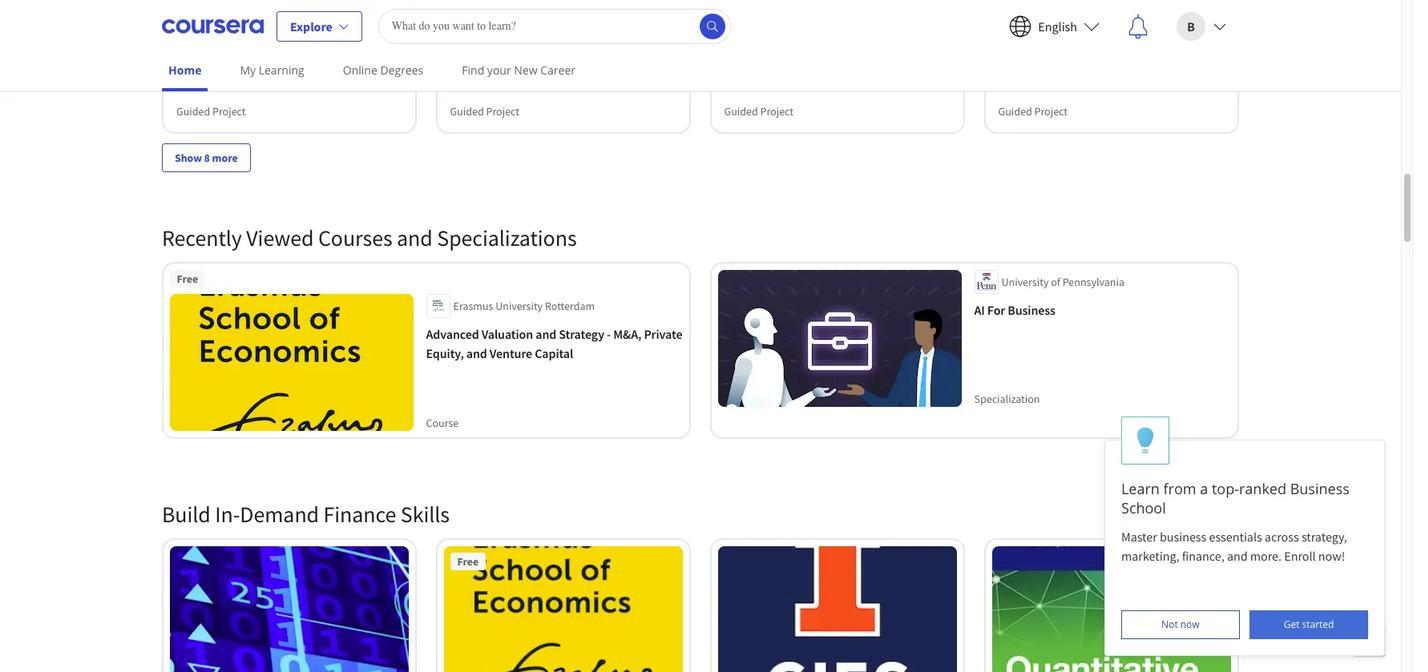 Task type: locate. For each thing, give the bounding box(es) containing it.
ml
[[508, 66, 524, 82]]

1 horizontal spatial university
[[1002, 275, 1050, 289]]

viewed
[[246, 223, 314, 252]]

career
[[541, 63, 576, 78]]

0 vertical spatial free
[[177, 271, 199, 286]]

and right courses
[[397, 223, 433, 252]]

ai
[[975, 302, 986, 318]]

and down essentials
[[1227, 548, 1248, 564]]

0 horizontal spatial for
[[510, 47, 526, 63]]

snowflake for data science: intro to snowpark ml for python link
[[451, 45, 677, 84]]

0 horizontal spatial coursera
[[204, 20, 246, 34]]

for up ml
[[510, 47, 526, 63]]

for for data
[[510, 47, 526, 63]]

snowflake
[[451, 47, 508, 63]]

3 coursera project network from the left
[[1026, 20, 1146, 34]]

filtering
[[247, 66, 293, 82]]

2 horizontal spatial coursera
[[1026, 20, 1068, 34]]

across
[[1265, 529, 1300, 545]]

0 horizontal spatial network
[[284, 20, 324, 34]]

for inside metasploit for beginners: ethical penetration testing
[[785, 47, 800, 63]]

coursera project network for prompting
[[204, 20, 324, 34]]

programmatic prompting with openai: refining and filtering link
[[176, 45, 403, 84]]

ethical
[[863, 47, 900, 63]]

network up prompting
[[284, 20, 324, 34]]

erasmus university rotterdam
[[454, 299, 596, 313]]

for for beginners:
[[785, 47, 800, 63]]

network left b
[[1106, 20, 1146, 34]]

b
[[1188, 18, 1195, 34]]

guided for metasploit for beginners: ethical penetration testing
[[725, 104, 759, 118]]

2 horizontal spatial for
[[785, 47, 800, 63]]

b button
[[1164, 0, 1240, 52]]

2 horizontal spatial coursera project network
[[1026, 20, 1146, 34]]

1 network from the left
[[284, 20, 324, 34]]

coursera
[[204, 20, 246, 34], [478, 20, 520, 34], [1026, 20, 1068, 34]]

and down programmatic
[[224, 66, 245, 82]]

4 guided from the left
[[999, 104, 1033, 118]]

university up valuation
[[496, 299, 543, 313]]

1 vertical spatial free
[[458, 554, 479, 569]]

for up testing
[[785, 47, 800, 63]]

more.
[[1251, 548, 1282, 564]]

get
[[1284, 618, 1300, 632]]

build in-demand finance skills
[[162, 500, 450, 529]]

snowpark
[[451, 66, 506, 82]]

1 horizontal spatial free
[[458, 554, 479, 569]]

master business essentials across strategy, marketing, finance, and more. enroll now!
[[1122, 529, 1350, 564]]

guided project
[[176, 104, 246, 118], [451, 104, 520, 118], [725, 104, 794, 118], [999, 104, 1069, 118]]

specializations
[[437, 223, 577, 252]]

learn
[[1122, 479, 1160, 499]]

0 vertical spatial business
[[1009, 302, 1056, 318]]

1 coursera project network from the left
[[204, 20, 324, 34]]

university
[[1002, 275, 1050, 289], [496, 299, 543, 313]]

0 horizontal spatial coursera project network
[[204, 20, 324, 34]]

more
[[212, 150, 238, 165]]

1 horizontal spatial coursera project network
[[478, 20, 598, 34]]

not now
[[1162, 618, 1200, 632]]

recently viewed courses and specializations collection element
[[152, 198, 1249, 474]]

network up science:
[[558, 20, 598, 34]]

0 horizontal spatial university
[[496, 299, 543, 313]]

1 vertical spatial business
[[1291, 479, 1350, 499]]

top-
[[1212, 479, 1240, 499]]

network for data
[[558, 20, 598, 34]]

business right for
[[1009, 302, 1056, 318]]

business inside "recently viewed courses and specializations collection" element
[[1009, 302, 1056, 318]]

from
[[1164, 479, 1197, 499]]

3 network from the left
[[1106, 20, 1146, 34]]

business
[[1009, 302, 1056, 318], [1291, 479, 1350, 499]]

english
[[1039, 18, 1078, 34]]

1 guided project from the left
[[176, 104, 246, 118]]

3 guided from the left
[[725, 104, 759, 118]]

1 guided from the left
[[176, 104, 210, 118]]

to
[[632, 47, 644, 63]]

2 network from the left
[[558, 20, 598, 34]]

started
[[1303, 618, 1335, 632]]

2 coursera from the left
[[478, 20, 520, 34]]

for right ml
[[527, 66, 542, 82]]

3 coursera from the left
[[1026, 20, 1068, 34]]

3 guided project from the left
[[725, 104, 794, 118]]

degrees
[[380, 63, 424, 78]]

1 horizontal spatial network
[[558, 20, 598, 34]]

0 horizontal spatial free
[[177, 271, 199, 286]]

2 horizontal spatial network
[[1106, 20, 1146, 34]]

recently
[[162, 223, 242, 252]]

business up "strategy,"
[[1291, 479, 1350, 499]]

build in-demand finance skills collection element
[[152, 474, 1249, 673]]

show 8 more
[[175, 150, 238, 165]]

erasmus
[[454, 299, 494, 313]]

0 horizontal spatial business
[[1009, 302, 1056, 318]]

online
[[343, 63, 377, 78]]

1 horizontal spatial business
[[1291, 479, 1350, 499]]

-
[[607, 326, 611, 342]]

guided
[[176, 104, 210, 118], [451, 104, 484, 118], [725, 104, 759, 118], [999, 104, 1033, 118]]

and
[[224, 66, 245, 82], [397, 223, 433, 252], [536, 326, 557, 342], [467, 345, 488, 361], [1227, 548, 1248, 564]]

strategy,
[[1302, 529, 1348, 545]]

coursera for snowflake
[[478, 20, 520, 34]]

essentials
[[1210, 529, 1263, 545]]

beginners:
[[803, 47, 861, 63]]

find your new career
[[462, 63, 576, 78]]

finance
[[324, 500, 396, 529]]

ai for business
[[975, 302, 1056, 318]]

business
[[1160, 529, 1207, 545]]

network
[[284, 20, 324, 34], [558, 20, 598, 34], [1106, 20, 1146, 34]]

advanced
[[427, 326, 480, 342]]

my
[[240, 63, 256, 78]]

capital
[[535, 345, 574, 361]]

coursera project network for for
[[478, 20, 598, 34]]

and inside programmatic prompting with openai: refining and filtering
[[224, 66, 245, 82]]

ai for business link
[[975, 300, 1232, 320]]

online degrees link
[[337, 52, 430, 88]]

1 horizontal spatial coursera
[[478, 20, 520, 34]]

2 guided from the left
[[451, 104, 484, 118]]

master
[[1122, 529, 1158, 545]]

explore
[[290, 18, 333, 34]]

a
[[1201, 479, 1209, 499]]

2 coursera project network from the left
[[478, 20, 598, 34]]

lightbulb tip image
[[1137, 427, 1154, 455]]

1 coursera from the left
[[204, 20, 246, 34]]

home link
[[162, 52, 208, 91]]

2 guided project from the left
[[451, 104, 520, 118]]

ranked
[[1240, 479, 1287, 499]]

for
[[510, 47, 526, 63], [785, 47, 800, 63], [527, 66, 542, 82]]

alice element
[[1105, 417, 1386, 657]]

None search field
[[378, 8, 731, 44]]

show 8 more button
[[162, 143, 251, 172]]

university up 'ai for business'
[[1002, 275, 1050, 289]]

now!
[[1319, 548, 1346, 564]]

prompting
[[257, 47, 315, 63]]

advanced valuation and strategy - m&a, private equity, and venture capital
[[427, 326, 683, 361]]

guided project for metasploit for beginners: ethical penetration testing
[[725, 104, 794, 118]]

valuation
[[482, 326, 534, 342]]

finance,
[[1182, 548, 1225, 564]]

free
[[177, 271, 199, 286], [458, 554, 479, 569]]

of
[[1052, 275, 1061, 289]]



Task type: vqa. For each thing, say whether or not it's contained in the screenshot.
SPECIALIZATION, to the top
no



Task type: describe. For each thing, give the bounding box(es) containing it.
business inside "learn from a top-ranked business school"
[[1291, 479, 1350, 499]]

not
[[1162, 618, 1178, 632]]

8
[[204, 150, 210, 165]]

1 vertical spatial university
[[496, 299, 543, 313]]

skills
[[401, 500, 450, 529]]

specialization
[[975, 392, 1041, 406]]

testing
[[791, 66, 831, 82]]

help center image
[[1360, 631, 1379, 650]]

guided for programmatic prompting with openai: refining and filtering
[[176, 104, 210, 118]]

guided project for snowflake for data science: intro to snowpark ml for python
[[451, 104, 520, 118]]

science:
[[556, 47, 601, 63]]

learning
[[259, 63, 305, 78]]

programmatic prompting with openai: refining and filtering
[[176, 47, 388, 82]]

marketing,
[[1122, 548, 1180, 564]]

programmatic
[[176, 47, 254, 63]]

openai:
[[344, 47, 388, 63]]

your
[[487, 63, 511, 78]]

python
[[545, 66, 584, 82]]

guided project for programmatic prompting with openai: refining and filtering
[[176, 104, 246, 118]]

and down advanced
[[467, 345, 488, 361]]

0 vertical spatial university
[[1002, 275, 1050, 289]]

and inside master business essentials across strategy, marketing, finance, and more. enroll now!
[[1227, 548, 1248, 564]]

venture
[[490, 345, 533, 361]]

courses
[[318, 223, 393, 252]]

online degrees
[[343, 63, 424, 78]]

new
[[514, 63, 538, 78]]

snowflake for data science: intro to snowpark ml for python
[[451, 47, 644, 82]]

penetration
[[725, 66, 789, 82]]

for
[[988, 302, 1006, 318]]

my learning
[[240, 63, 305, 78]]

now
[[1181, 618, 1200, 632]]

find
[[462, 63, 484, 78]]

home
[[168, 63, 202, 78]]

school
[[1122, 499, 1166, 518]]

not now button
[[1122, 611, 1240, 640]]

coursera for programmatic
[[204, 20, 246, 34]]

strategy
[[559, 326, 605, 342]]

enroll
[[1285, 548, 1316, 564]]

recently launched guided projects collection element
[[152, 0, 1249, 198]]

build
[[162, 500, 211, 529]]

metasploit for beginners: ethical penetration testing
[[725, 47, 900, 82]]

and up the capital
[[536, 326, 557, 342]]

course
[[427, 416, 459, 430]]

refining
[[176, 66, 222, 82]]

get started
[[1284, 618, 1335, 632]]

with
[[317, 47, 342, 63]]

1 horizontal spatial for
[[527, 66, 542, 82]]

in-
[[215, 500, 240, 529]]

advanced valuation and strategy - m&a, private equity, and venture capital link
[[427, 324, 683, 363]]

coursera image
[[162, 13, 264, 39]]

demand
[[240, 500, 319, 529]]

metasploit
[[725, 47, 782, 63]]

explore button
[[277, 11, 362, 41]]

m&a,
[[614, 326, 642, 342]]

learn from a top-ranked business school
[[1122, 479, 1350, 518]]

What do you want to learn? text field
[[378, 8, 731, 44]]

english button
[[997, 0, 1113, 52]]

intro
[[603, 47, 630, 63]]

data
[[528, 47, 553, 63]]

equity,
[[427, 345, 464, 361]]

recently viewed courses and specializations
[[162, 223, 577, 252]]

private
[[645, 326, 683, 342]]

4 guided project from the left
[[999, 104, 1069, 118]]

get started link
[[1250, 611, 1369, 640]]

free inside build in-demand finance skills collection element
[[458, 554, 479, 569]]

free inside "recently viewed courses and specializations collection" element
[[177, 271, 199, 286]]

guided for snowflake for data science: intro to snowpark ml for python
[[451, 104, 484, 118]]

rotterdam
[[546, 299, 596, 313]]

metasploit for beginners: ethical penetration testing link
[[725, 45, 951, 84]]

pennsylvania
[[1063, 275, 1125, 289]]

university of pennsylvania
[[1002, 275, 1125, 289]]

my learning link
[[234, 52, 311, 88]]

find your new career link
[[456, 52, 582, 88]]

network for with
[[284, 20, 324, 34]]



